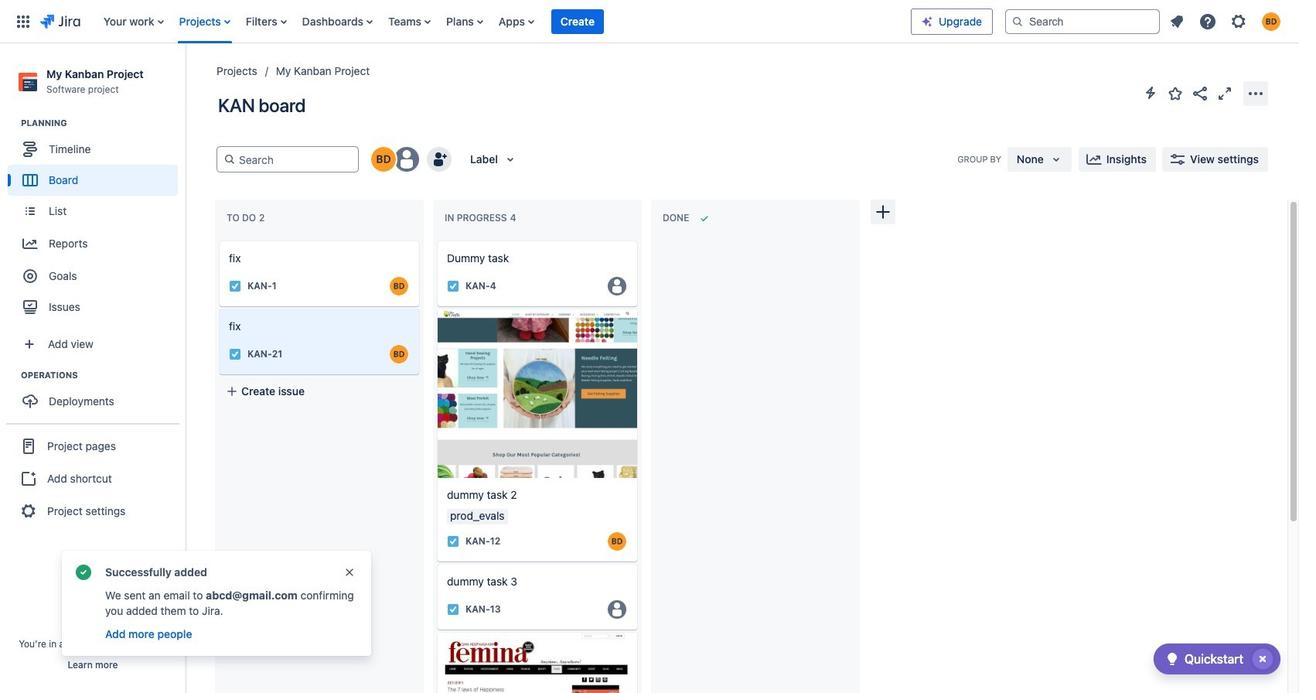 Task type: vqa. For each thing, say whether or not it's contained in the screenshot.
list to the right
yes



Task type: describe. For each thing, give the bounding box(es) containing it.
task image
[[447, 603, 460, 616]]

notifications image
[[1168, 12, 1187, 31]]

create issue image
[[209, 299, 227, 317]]

heading for operations icon at left
[[21, 369, 185, 382]]

help image
[[1199, 12, 1218, 31]]

success image
[[74, 563, 93, 582]]

primary element
[[9, 0, 911, 43]]

search image
[[1012, 15, 1024, 27]]

dismiss image
[[344, 566, 356, 579]]

Search text field
[[236, 147, 352, 172]]

create column image
[[874, 203, 893, 221]]

appswitcher icon image
[[14, 12, 32, 31]]

2 vertical spatial group
[[6, 423, 180, 533]]

automations menu button icon image
[[1142, 84, 1161, 102]]

create issue image
[[209, 231, 227, 249]]

enter full screen image
[[1216, 84, 1235, 103]]

sidebar navigation image
[[169, 62, 203, 93]]



Task type: locate. For each thing, give the bounding box(es) containing it.
your profile and settings image
[[1263, 12, 1281, 31]]

list
[[96, 0, 911, 43], [1164, 7, 1291, 35]]

group for the planning icon
[[8, 117, 185, 327]]

heading for the planning icon
[[21, 117, 185, 129]]

operations image
[[2, 366, 21, 385]]

Search field
[[1006, 9, 1161, 34]]

goal image
[[23, 269, 37, 283]]

view settings image
[[1169, 150, 1188, 169]]

task image
[[229, 280, 241, 292], [447, 280, 460, 292], [229, 348, 241, 361], [447, 535, 460, 548]]

None search field
[[1006, 9, 1161, 34]]

planning image
[[2, 114, 21, 132]]

1 vertical spatial group
[[8, 369, 185, 422]]

banner
[[0, 0, 1300, 43]]

1 heading from the top
[[21, 117, 185, 129]]

settings image
[[1230, 12, 1249, 31]]

jira image
[[40, 12, 80, 31], [40, 12, 80, 31]]

star kan board image
[[1167, 84, 1185, 103]]

more actions image
[[1247, 84, 1266, 103]]

group
[[8, 117, 185, 327], [8, 369, 185, 422], [6, 423, 180, 533]]

1 horizontal spatial list
[[1164, 7, 1291, 35]]

0 vertical spatial heading
[[21, 117, 185, 129]]

group for operations icon at left
[[8, 369, 185, 422]]

add people image
[[430, 150, 449, 169]]

in progress element
[[445, 212, 520, 224]]

dismiss quickstart image
[[1251, 647, 1276, 672]]

list item
[[552, 0, 604, 43]]

to do element
[[227, 212, 268, 224]]

heading
[[21, 117, 185, 129], [21, 369, 185, 382]]

0 vertical spatial group
[[8, 117, 185, 327]]

sidebar element
[[0, 43, 186, 693]]

1 vertical spatial heading
[[21, 369, 185, 382]]

2 heading from the top
[[21, 369, 185, 382]]

0 horizontal spatial list
[[96, 0, 911, 43]]



